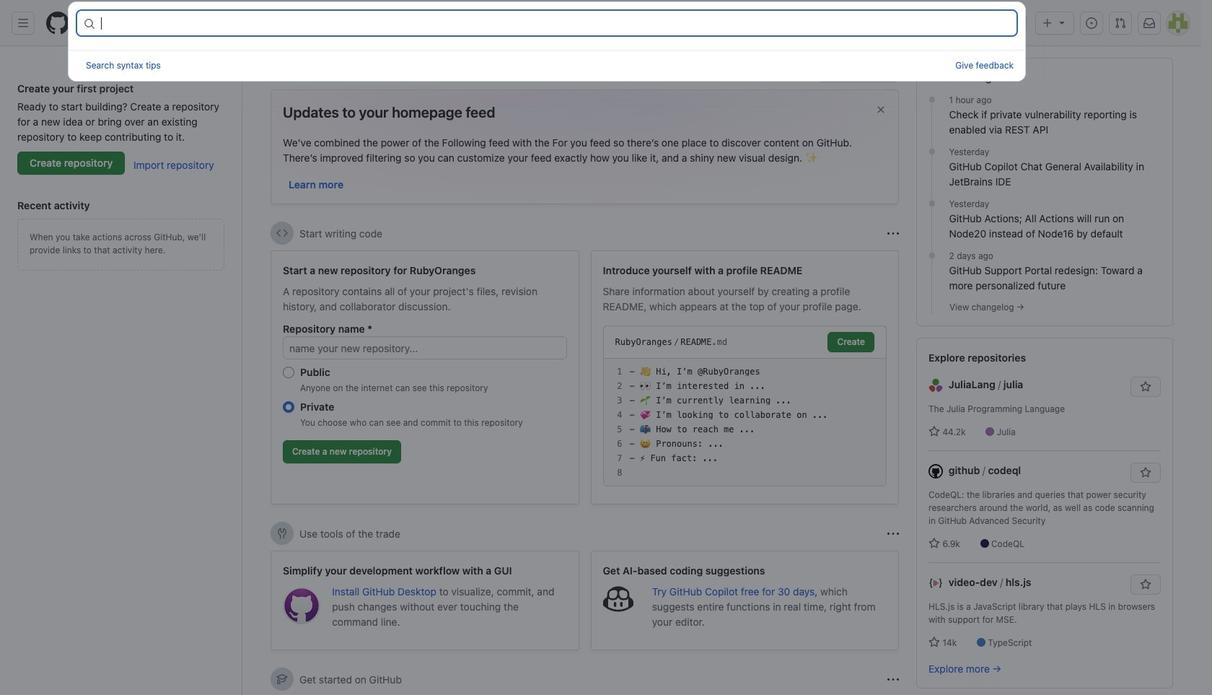 Task type: vqa. For each thing, say whether or not it's contained in the screenshot.
to
no



Task type: locate. For each thing, give the bounding box(es) containing it.
2 vertical spatial star this repository image
[[1141, 579, 1152, 591]]

1 why am i seeing this? image from the top
[[888, 228, 900, 239]]

dot fill image down dot fill icon
[[927, 250, 938, 261]]

star image for @julialang profile image
[[929, 426, 941, 438]]

star image up @github profile image
[[929, 426, 941, 438]]

@julialang profile image
[[929, 379, 944, 393]]

simplify your development workflow with a gui element
[[271, 551, 579, 650]]

2 vertical spatial dot fill image
[[927, 250, 938, 261]]

homepage image
[[46, 12, 69, 35]]

0 vertical spatial why am i seeing this? image
[[888, 228, 900, 239]]

dialog
[[68, 1, 1027, 82]]

1 dot fill image from the top
[[927, 94, 938, 105]]

1 star this repository image from the top
[[1141, 381, 1152, 393]]

2 star image from the top
[[929, 538, 941, 549]]

star this repository image for @video-dev profile icon
[[1141, 579, 1152, 591]]

@video-dev profile image
[[929, 576, 944, 591]]

1 vertical spatial star this repository image
[[1141, 467, 1152, 479]]

0 vertical spatial star image
[[929, 426, 941, 438]]

1 vertical spatial star image
[[929, 538, 941, 549]]

triangle down image
[[1057, 17, 1068, 28]]

dot fill image up dot fill icon
[[927, 146, 938, 157]]

none radio inside "start a new repository" "element"
[[283, 367, 295, 378]]

3 star this repository image from the top
[[1141, 579, 1152, 591]]

start a new repository element
[[271, 251, 579, 505]]

mortar board image
[[277, 674, 288, 685]]

none submit inside introduce yourself with a profile readme "element"
[[828, 332, 875, 352]]

1 vertical spatial why am i seeing this? image
[[888, 674, 900, 685]]

star image
[[929, 426, 941, 438], [929, 538, 941, 549]]

1 star image from the top
[[929, 426, 941, 438]]

2 why am i seeing this? image from the top
[[888, 674, 900, 685]]

star image up @video-dev profile icon
[[929, 538, 941, 549]]

None submit
[[828, 332, 875, 352]]

1 vertical spatial dot fill image
[[927, 146, 938, 157]]

star this repository image for @julialang profile image
[[1141, 381, 1152, 393]]

None text field
[[101, 12, 1017, 35]]

dot fill image
[[927, 94, 938, 105], [927, 146, 938, 157], [927, 250, 938, 261]]

2 dot fill image from the top
[[927, 146, 938, 157]]

0 vertical spatial star this repository image
[[1141, 381, 1152, 393]]

star this repository image
[[1141, 381, 1152, 393], [1141, 467, 1152, 479], [1141, 579, 1152, 591]]

None radio
[[283, 401, 295, 413]]

dot fill image right the x image
[[927, 94, 938, 105]]

None radio
[[283, 367, 295, 378]]

github desktop image
[[283, 587, 321, 625]]

why am i seeing this? image
[[888, 228, 900, 239], [888, 674, 900, 685]]

explore element
[[917, 58, 1174, 695]]

command palette image
[[1001, 17, 1012, 29]]

2 star this repository image from the top
[[1141, 467, 1152, 479]]

code image
[[277, 227, 288, 239]]

dot fill image
[[927, 198, 938, 209]]

0 vertical spatial dot fill image
[[927, 94, 938, 105]]



Task type: describe. For each thing, give the bounding box(es) containing it.
git pull request image
[[1115, 17, 1127, 29]]

why am i seeing this? image for 'code' image at the left of the page
[[888, 228, 900, 239]]

suggestions list box
[[69, 38, 1026, 50]]

x image
[[876, 104, 887, 116]]

explore repositories navigation
[[917, 338, 1174, 689]]

name your new repository... text field
[[283, 336, 567, 360]]

notifications image
[[1144, 17, 1156, 29]]

issue opened image
[[1087, 17, 1098, 29]]

why am i seeing this? image
[[888, 528, 900, 540]]

star image for @github profile image
[[929, 538, 941, 549]]

get ai-based coding suggestions element
[[591, 551, 900, 650]]

star this repository image for @github profile image
[[1141, 467, 1152, 479]]

tools image
[[277, 528, 288, 539]]

introduce yourself with a profile readme element
[[591, 251, 900, 505]]

@github profile image
[[929, 464, 944, 479]]

3 dot fill image from the top
[[927, 250, 938, 261]]

star image
[[929, 637, 941, 648]]

none radio inside "start a new repository" "element"
[[283, 401, 295, 413]]

why am i seeing this? image for mortar board icon
[[888, 674, 900, 685]]

plus image
[[1042, 17, 1054, 29]]



